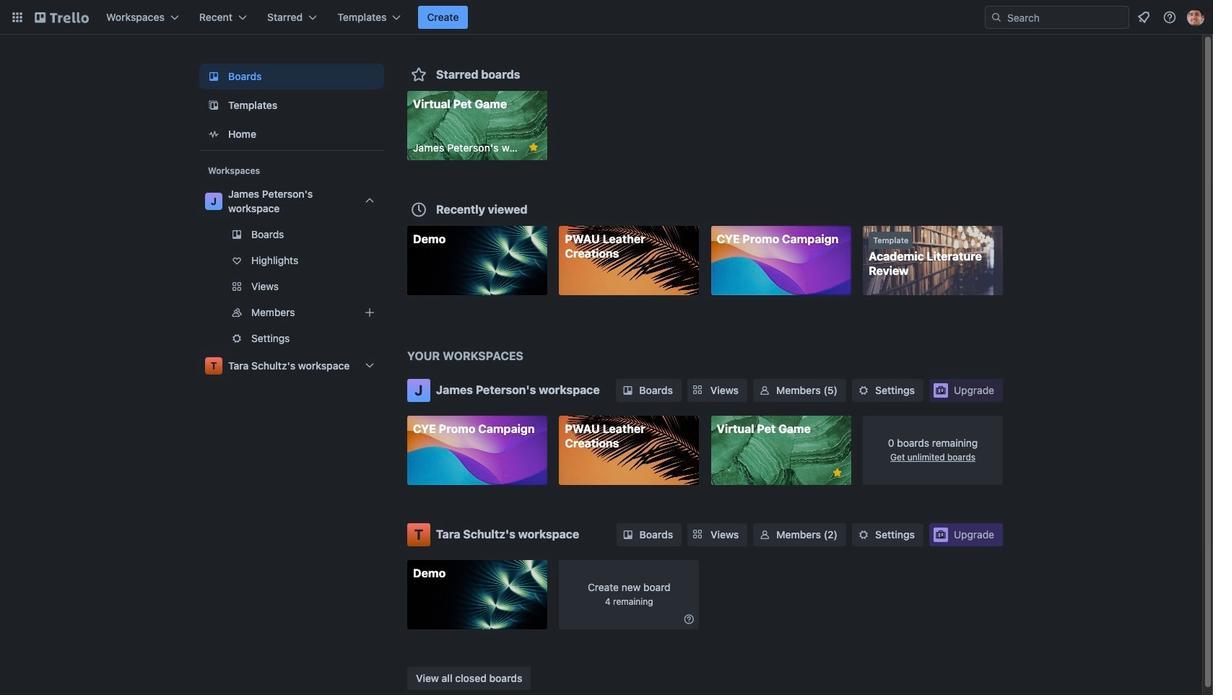 Task type: describe. For each thing, give the bounding box(es) containing it.
0 notifications image
[[1135, 9, 1152, 26]]

primary element
[[0, 0, 1213, 35]]

1 sm image from the left
[[621, 383, 635, 398]]

back to home image
[[35, 6, 89, 29]]

add image
[[361, 304, 378, 321]]



Task type: locate. For each thing, give the bounding box(es) containing it.
sm image
[[621, 527, 635, 542], [758, 527, 772, 542], [856, 527, 871, 542], [682, 612, 696, 626]]

board image
[[205, 68, 222, 85]]

click to unstar this board. it will be removed from your starred list. image
[[527, 141, 540, 154]]

1 horizontal spatial sm image
[[757, 383, 772, 398]]

0 horizontal spatial sm image
[[621, 383, 635, 398]]

template board image
[[205, 97, 222, 114]]

switch to… image
[[10, 10, 25, 25]]

2 sm image from the left
[[757, 383, 772, 398]]

Search field
[[985, 6, 1129, 29]]

open information menu image
[[1163, 10, 1177, 25]]

james peterson (jamespeterson93) image
[[1187, 9, 1204, 26]]

2 horizontal spatial sm image
[[856, 383, 871, 398]]

sm image
[[621, 383, 635, 398], [757, 383, 772, 398], [856, 383, 871, 398]]

search image
[[991, 12, 1002, 23]]

3 sm image from the left
[[856, 383, 871, 398]]

home image
[[205, 126, 222, 143]]



Task type: vqa. For each thing, say whether or not it's contained in the screenshot.
the left Cards
no



